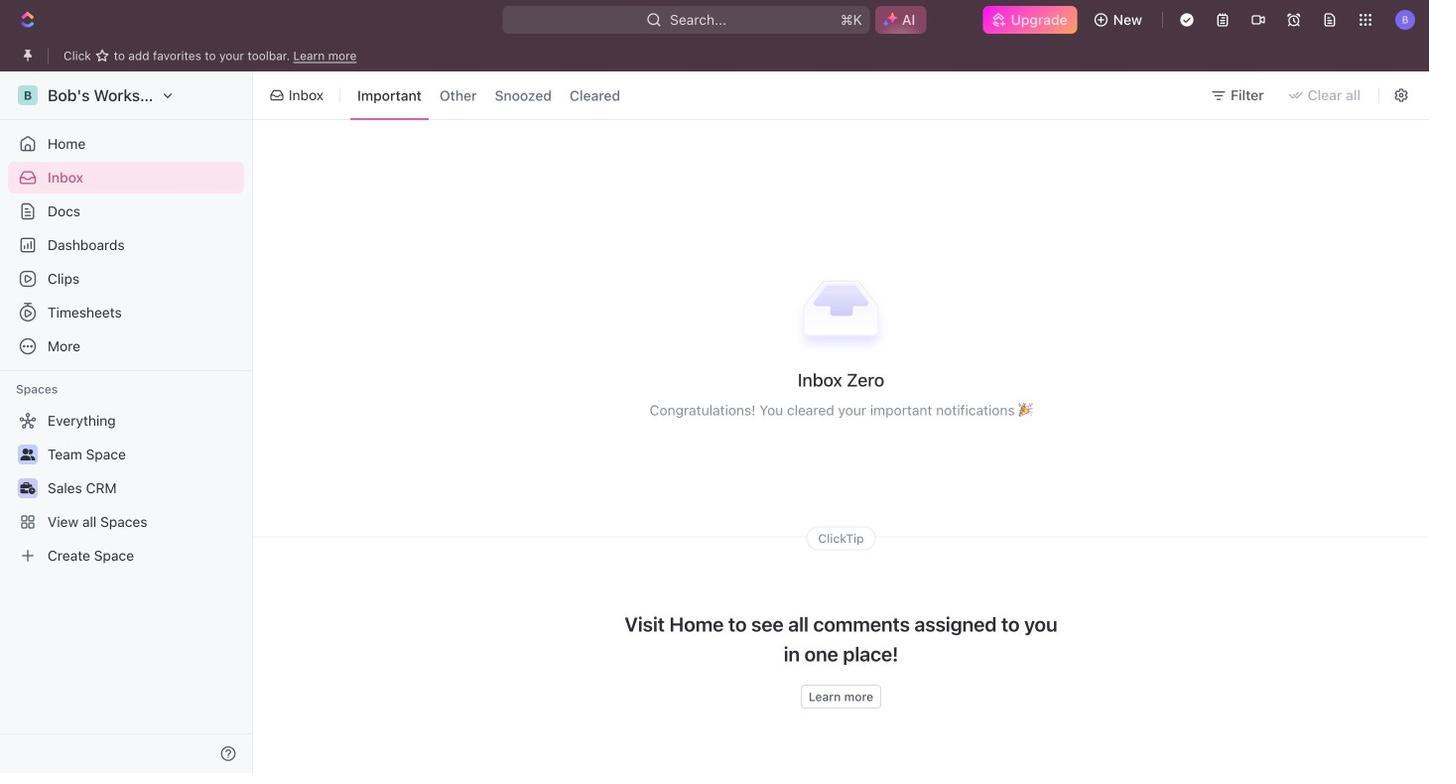 Task type: vqa. For each thing, say whether or not it's contained in the screenshot.
MAP to the top
no



Task type: describe. For each thing, give the bounding box(es) containing it.
sidebar navigation
[[0, 71, 257, 773]]

bob's workspace, , element
[[18, 85, 38, 105]]

user group image
[[20, 449, 35, 461]]



Task type: locate. For each thing, give the bounding box(es) containing it.
tree
[[8, 405, 244, 572]]

tree inside sidebar navigation
[[8, 405, 244, 572]]

business time image
[[20, 482, 35, 494]]

tab list
[[346, 67, 631, 123]]



